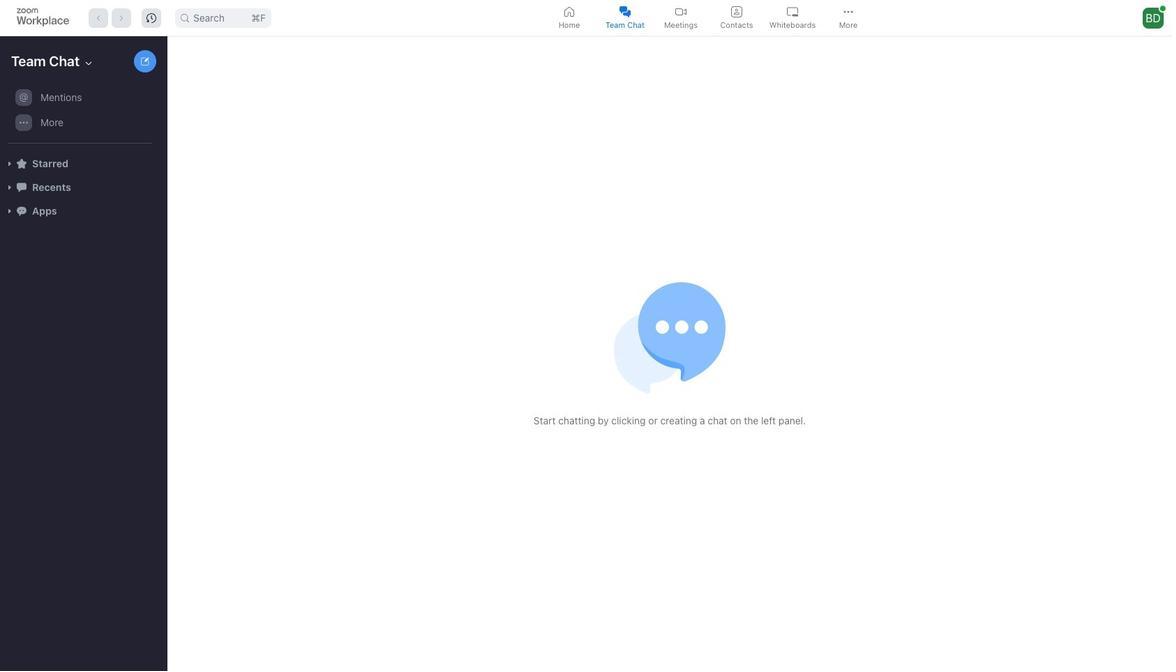 Task type: describe. For each thing, give the bounding box(es) containing it.
online image
[[1160, 5, 1166, 11]]

triangle right image for starred tree item
[[6, 160, 14, 168]]

magnifier image
[[181, 14, 189, 22]]

1 triangle right image from the top
[[6, 183, 14, 192]]

triangle right image for 2nd triangle right image from the bottom
[[6, 183, 14, 192]]

new image
[[141, 57, 149, 66]]

chat image
[[17, 183, 27, 192]]

2 triangle right image from the top
[[6, 207, 14, 216]]

magnifier image
[[181, 14, 189, 22]]



Task type: vqa. For each thing, say whether or not it's contained in the screenshot.
PRODUCT INFORMATION navigation
no



Task type: locate. For each thing, give the bounding box(es) containing it.
triangle right image
[[6, 160, 14, 168], [6, 160, 14, 168], [6, 183, 14, 192], [6, 207, 14, 216]]

online image
[[1160, 5, 1166, 11]]

tree
[[0, 84, 165, 237]]

star image
[[17, 159, 27, 169], [17, 159, 27, 169]]

group
[[0, 85, 160, 144]]

history image
[[147, 13, 156, 23]]

chat image
[[17, 183, 27, 192]]

chatbot image
[[17, 206, 27, 216], [17, 206, 27, 216]]

recents tree item
[[6, 176, 160, 200]]

history image
[[147, 13, 156, 23]]

0 vertical spatial triangle right image
[[6, 183, 14, 192]]

apps tree item
[[6, 200, 160, 223]]

starred tree item
[[6, 152, 160, 176]]

triangle right image for apps tree item
[[6, 207, 14, 216]]

new image
[[141, 57, 149, 66]]

triangle right image inside apps tree item
[[6, 207, 14, 216]]

triangle right image
[[6, 183, 14, 192], [6, 207, 14, 216]]

tab list
[[543, 2, 878, 33]]

1 vertical spatial triangle right image
[[6, 207, 14, 216]]

chevron down small image
[[83, 58, 94, 69], [83, 58, 94, 69]]



